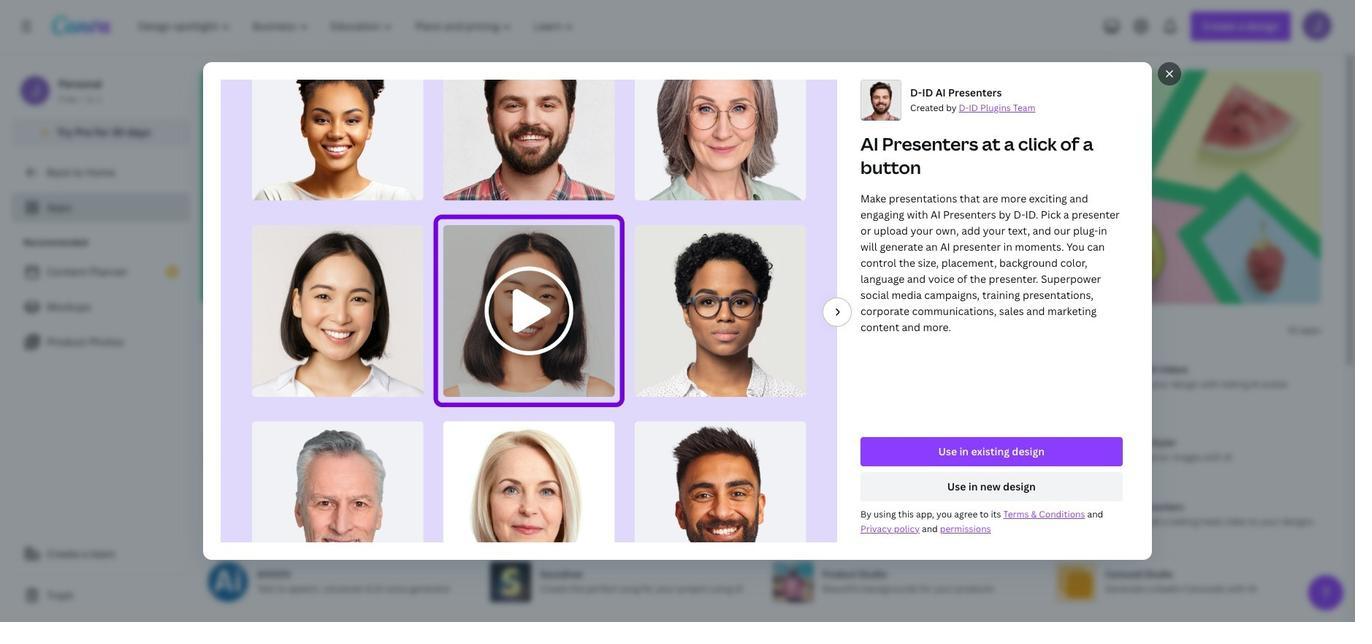 Task type: vqa. For each thing, say whether or not it's contained in the screenshot.
the Top level navigation 'element'
yes



Task type: locate. For each thing, give the bounding box(es) containing it.
list
[[12, 257, 190, 357]]

top level navigation element
[[129, 12, 587, 41]]



Task type: describe. For each thing, give the bounding box(es) containing it.
Input field to search for apps search field
[[231, 317, 436, 344]]

a collage of irregular sharp edged shapes. the left-most shape is unfilled and is selected by the user francis. every other shape is filled with an image of a fruit on a colored background. image
[[906, 70, 1322, 304]]



